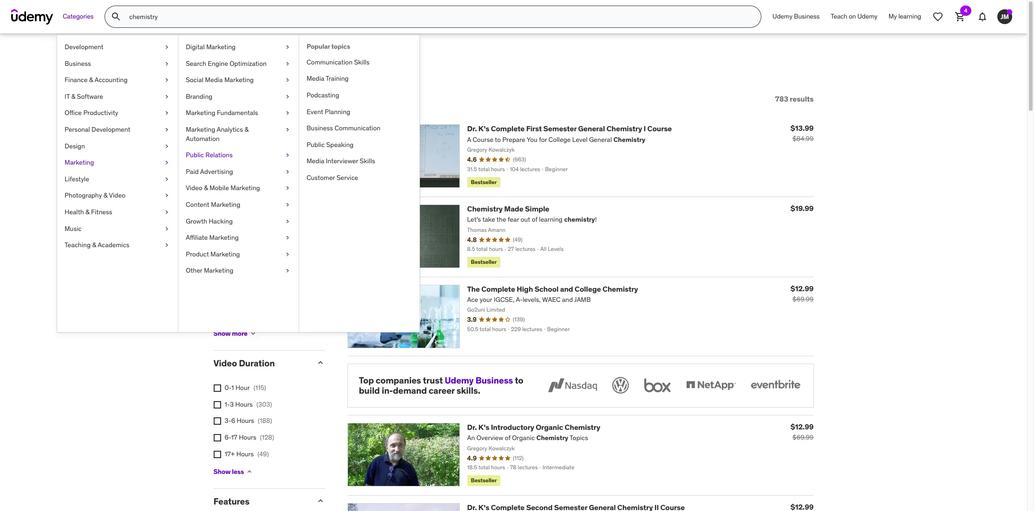 Task type: locate. For each thing, give the bounding box(es) containing it.
0 vertical spatial 783
[[213, 55, 240, 74]]

17
[[231, 434, 237, 442]]

ratings
[[213, 132, 245, 143]]

to build in-demand career skills.
[[359, 375, 523, 397]]

xsmall image for digital marketing
[[284, 43, 291, 52]]

hours right the 3
[[235, 401, 253, 409]]

chemistry left made on the top of page
[[467, 204, 503, 214]]

and
[[560, 285, 573, 294]]

2 $12.99 from the top
[[791, 423, 814, 432]]

xsmall image inside the "it & software" link
[[163, 92, 171, 101]]

0 horizontal spatial video
[[109, 192, 125, 200]]

1 show from the top
[[213, 330, 231, 338]]

$12.99
[[791, 284, 814, 293], [791, 423, 814, 432]]

teach
[[831, 12, 847, 21]]

udemy business link
[[767, 6, 825, 28], [445, 375, 513, 386]]

1 $69.99 from the top
[[793, 295, 814, 304]]

xsmall image for teaching & academics
[[163, 241, 171, 250]]

results up $13.99
[[790, 94, 814, 104]]

xsmall image inside personal development link
[[163, 125, 171, 135]]

finance
[[65, 76, 88, 84]]

xsmall image inside development link
[[163, 43, 171, 52]]

6-17 hours (128)
[[225, 434, 274, 442]]

xsmall image
[[163, 43, 171, 52], [284, 59, 291, 68], [284, 109, 291, 118], [163, 125, 171, 135], [163, 142, 171, 151], [284, 168, 291, 177], [284, 184, 291, 193], [284, 201, 291, 210], [163, 208, 171, 217], [163, 241, 171, 250], [213, 262, 221, 270], [284, 267, 291, 276], [213, 279, 221, 286], [249, 330, 257, 338], [213, 385, 221, 393], [213, 418, 221, 426], [213, 451, 221, 459]]

speaking
[[326, 141, 354, 149]]

media down engine at the top left of the page
[[205, 76, 223, 84]]

marketing inside 'link'
[[224, 76, 254, 84]]

xsmall image inside social media marketing 'link'
[[284, 76, 291, 85]]

17+ hours (49)
[[225, 450, 269, 459]]

3
[[230, 401, 234, 409]]

features button
[[213, 497, 308, 508]]

marketing up engine at the top left of the page
[[206, 43, 236, 51]]

2 $12.99 $69.99 from the top
[[791, 423, 814, 442]]

dr. for dr. k's complete first semester general chemistry i course
[[467, 124, 477, 134]]

xsmall image for business
[[163, 59, 171, 68]]

1 horizontal spatial results
[[790, 94, 814, 104]]

xsmall image inside growth hacking 'link'
[[284, 217, 291, 226]]

xsmall image
[[284, 43, 291, 52], [163, 59, 171, 68], [163, 76, 171, 85], [284, 76, 291, 85], [163, 92, 171, 101], [284, 92, 291, 101], [163, 109, 171, 118], [284, 125, 291, 135], [284, 151, 291, 160], [163, 158, 171, 168], [163, 175, 171, 184], [163, 192, 171, 201], [284, 217, 291, 226], [163, 225, 171, 234], [284, 234, 291, 243], [284, 250, 291, 259], [213, 295, 221, 303], [213, 312, 221, 319], [213, 402, 221, 409], [213, 435, 221, 442], [246, 469, 253, 476]]

lifestyle link
[[57, 171, 178, 188]]

content marketing link
[[178, 197, 299, 213]]

office
[[65, 109, 82, 117]]

hours for 3-6 hours
[[237, 417, 254, 426]]

wishlist image
[[932, 11, 944, 22]]

public speaking link
[[299, 137, 420, 153]]

media for media training
[[307, 75, 324, 83]]

small image
[[316, 133, 325, 142], [316, 359, 325, 368], [316, 497, 325, 506]]

xsmall image inside marketing link
[[163, 158, 171, 168]]

2 horizontal spatial udemy
[[857, 12, 877, 21]]

0 vertical spatial udemy business link
[[767, 6, 825, 28]]

xsmall image inside "affiliate marketing" link
[[284, 234, 291, 243]]

1 vertical spatial $12.99
[[791, 423, 814, 432]]

marketing up lifestyle
[[65, 158, 94, 167]]

& for photography & video
[[103, 192, 107, 200]]

&
[[89, 76, 93, 84], [71, 92, 75, 101], [245, 125, 249, 134], [204, 184, 208, 192], [270, 191, 274, 199], [103, 192, 107, 200], [85, 208, 89, 216], [92, 241, 96, 250]]

& for finance & accounting
[[89, 76, 93, 84]]

xsmall image for finance & accounting
[[163, 76, 171, 85]]

demand
[[393, 386, 427, 397]]

dr. k's complete first semester general chemistry i course
[[467, 124, 672, 134]]

finance & accounting link
[[57, 72, 178, 89]]

show for show more
[[213, 330, 231, 338]]

business down event
[[307, 124, 333, 132]]

2 small image from the top
[[316, 359, 325, 368]]

marketing link
[[57, 155, 178, 171]]

show inside show more button
[[213, 330, 231, 338]]

(541)
[[286, 191, 300, 199]]

notifications image
[[977, 11, 988, 22]]

xsmall image for personal development
[[163, 125, 171, 135]]

video up 0-
[[213, 358, 237, 370]]

show inside show less button
[[213, 468, 231, 477]]

the complete high school and college chemistry link
[[467, 285, 638, 294]]

simple
[[525, 204, 549, 214]]

marketing up english
[[210, 250, 240, 259]]

business inside public relations element
[[307, 124, 333, 132]]

xsmall image for development
[[163, 43, 171, 52]]

xsmall image inside show more button
[[249, 330, 257, 338]]

1 vertical spatial 783
[[775, 94, 788, 104]]

video down lifestyle link at the top of page
[[109, 192, 125, 200]]

development
[[65, 43, 103, 51], [92, 125, 130, 134]]

xsmall image for social media marketing
[[284, 76, 291, 85]]

skills inside media interviewer skills link
[[360, 157, 375, 166]]

finance & accounting
[[65, 76, 128, 84]]

hours right the 6
[[237, 417, 254, 426]]

$69.99 for the complete high school and college chemistry
[[793, 295, 814, 304]]

branding
[[186, 92, 212, 101]]

media down 783 results for "chemistry"
[[307, 75, 324, 83]]

media up "customer"
[[307, 157, 324, 166]]

1 dr. from the top
[[467, 124, 477, 134]]

1 k's from the top
[[478, 124, 489, 134]]

marketing fundamentals
[[186, 109, 258, 117]]

$13.99 $84.99
[[791, 124, 814, 143]]

health & fitness
[[65, 208, 112, 216]]

video for video duration
[[213, 358, 237, 370]]

results for 783 results
[[790, 94, 814, 104]]

2 $69.99 from the top
[[793, 434, 814, 442]]

2 horizontal spatial video
[[213, 358, 237, 370]]

udemy business link left the teach
[[767, 6, 825, 28]]

1 horizontal spatial public
[[307, 141, 325, 149]]

box image
[[642, 376, 673, 396]]

video for video & mobile marketing
[[186, 184, 202, 192]]

1 vertical spatial public
[[186, 151, 204, 159]]

affiliate marketing
[[186, 234, 239, 242]]

0 horizontal spatial results
[[243, 55, 292, 74]]

communication down popular topics
[[307, 58, 353, 66]]

xsmall image inside show less button
[[246, 469, 253, 476]]

categories button
[[57, 6, 99, 28]]

& up fitness
[[103, 192, 107, 200]]

xsmall image inside lifestyle link
[[163, 175, 171, 184]]

marketing down search engine optimization link
[[224, 76, 254, 84]]

office productivity link
[[57, 105, 178, 122]]

& right the 'teaching' at the left top of page
[[92, 241, 96, 250]]

marketing down product marketing
[[204, 267, 233, 275]]

public up paid
[[186, 151, 204, 159]]

1 vertical spatial k's
[[478, 423, 489, 433]]

k's for complete
[[478, 124, 489, 134]]

0 vertical spatial show
[[213, 330, 231, 338]]

2 vertical spatial small image
[[316, 497, 325, 506]]

show left less
[[213, 468, 231, 477]]

3 small image from the top
[[316, 497, 325, 506]]

0 horizontal spatial 783
[[213, 55, 240, 74]]

social media marketing
[[186, 76, 254, 84]]

it & software
[[65, 92, 103, 101]]

development down categories dropdown button
[[65, 43, 103, 51]]

xsmall image for show less
[[246, 469, 253, 476]]

xsmall image inside health & fitness "link"
[[163, 208, 171, 217]]

0 vertical spatial $12.99
[[791, 284, 814, 293]]

1 $12.99 from the top
[[791, 284, 814, 293]]

$12.99 for the complete high school and college chemistry
[[791, 284, 814, 293]]

public left speaking
[[307, 141, 325, 149]]

1 vertical spatial show
[[213, 468, 231, 477]]

development link
[[57, 39, 178, 56]]

783 inside status
[[775, 94, 788, 104]]

business left to
[[476, 375, 513, 386]]

xsmall image inside marketing fundamentals link
[[284, 109, 291, 118]]

xsmall image inside paid advertising link
[[284, 168, 291, 177]]

0 horizontal spatial public
[[186, 151, 204, 159]]

photography & video link
[[57, 188, 178, 204]]

& left up
[[270, 191, 274, 199]]

& for video & mobile marketing
[[204, 184, 208, 192]]

teaching
[[65, 241, 91, 250]]

eventbrite image
[[749, 376, 802, 396]]

volkswagen image
[[610, 376, 631, 396]]

1 vertical spatial dr.
[[467, 423, 477, 433]]

0 vertical spatial k's
[[478, 124, 489, 134]]

0 vertical spatial dr.
[[467, 124, 477, 134]]

show left more
[[213, 330, 231, 338]]

media training link
[[299, 71, 420, 87]]

udemy business link left to
[[445, 375, 513, 386]]

1 horizontal spatial 783
[[775, 94, 788, 104]]

0 vertical spatial $12.99 $69.99
[[791, 284, 814, 304]]

& for 3.5 & up (541)
[[270, 191, 274, 199]]

growth hacking link
[[178, 213, 299, 230]]

& right it
[[71, 92, 75, 101]]

training
[[326, 75, 349, 83]]

xsmall image inside design link
[[163, 142, 171, 151]]

xsmall image for office productivity
[[163, 109, 171, 118]]

results
[[243, 55, 292, 74], [790, 94, 814, 104]]

skills.
[[457, 386, 480, 397]]

xsmall image inside marketing analytics & automation link
[[284, 125, 291, 135]]

paid
[[186, 168, 199, 176]]

marketing up automation
[[186, 125, 215, 134]]

photography & video
[[65, 192, 125, 200]]

0 vertical spatial small image
[[316, 133, 325, 142]]

$19.99
[[791, 204, 814, 213]]

affiliate marketing link
[[178, 230, 299, 247]]

783 results
[[775, 94, 814, 104]]

783 results for "chemistry"
[[213, 55, 402, 74]]

xsmall image inside business link
[[163, 59, 171, 68]]

0 vertical spatial results
[[243, 55, 292, 74]]

complete left first
[[491, 124, 525, 134]]

1 vertical spatial udemy business link
[[445, 375, 513, 386]]

dr.
[[467, 124, 477, 134], [467, 423, 477, 433]]

results left for
[[243, 55, 292, 74]]

language
[[213, 235, 254, 246]]

xsmall image inside 'product marketing' link
[[284, 250, 291, 259]]

2 dr. from the top
[[467, 423, 477, 433]]

hours for 6-17 hours
[[239, 434, 256, 442]]

1 vertical spatial skills
[[360, 157, 375, 166]]

chemistry
[[607, 124, 642, 134], [467, 204, 503, 214], [603, 285, 638, 294], [565, 423, 600, 433]]

& right health
[[85, 208, 89, 216]]

teach on udemy link
[[825, 6, 883, 28]]

xsmall image inside office productivity 'link'
[[163, 109, 171, 118]]

1 $12.99 $69.99 from the top
[[791, 284, 814, 304]]

xsmall image inside other marketing link
[[284, 267, 291, 276]]

less
[[232, 468, 244, 477]]

personal
[[65, 125, 90, 134]]

1 vertical spatial $12.99 $69.99
[[791, 423, 814, 442]]

business up finance
[[65, 59, 91, 68]]

0 vertical spatial complete
[[491, 124, 525, 134]]

1 vertical spatial small image
[[316, 359, 325, 368]]

results inside status
[[790, 94, 814, 104]]

results for 783 results for "chemistry"
[[243, 55, 292, 74]]

xsmall image for affiliate marketing
[[284, 234, 291, 243]]

video down paid
[[186, 184, 202, 192]]

& inside "link"
[[85, 208, 89, 216]]

xsmall image inside teaching & academics link
[[163, 241, 171, 250]]

skills up media training link
[[354, 58, 370, 66]]

video duration button
[[213, 358, 308, 370]]

6-
[[225, 434, 231, 442]]

xsmall image for marketing analytics & automation
[[284, 125, 291, 135]]

xsmall image inside finance & accounting link
[[163, 76, 171, 85]]

communication down event planning link
[[335, 124, 380, 132]]

0 horizontal spatial udemy business link
[[445, 375, 513, 386]]

complete right the on the bottom
[[481, 285, 515, 294]]

xsmall image inside search engine optimization link
[[284, 59, 291, 68]]

customer service
[[307, 174, 358, 182]]

xsmall image inside video & mobile marketing link
[[284, 184, 291, 193]]

xsmall image inside public relations link
[[284, 151, 291, 160]]

small image for video duration
[[316, 359, 325, 368]]

0 vertical spatial development
[[65, 43, 103, 51]]

xsmall image inside music link
[[163, 225, 171, 234]]

skills down public speaking link
[[360, 157, 375, 166]]

xsmall image inside branding link
[[284, 92, 291, 101]]

xsmall image for it & software
[[163, 92, 171, 101]]

development down office productivity 'link'
[[92, 125, 130, 134]]

$69.99 for dr. k's introductory organic chemistry
[[793, 434, 814, 442]]

1 horizontal spatial udemy
[[773, 12, 793, 21]]

hours right 17+
[[236, 450, 254, 459]]

language button
[[213, 235, 308, 246]]

1 small image from the top
[[316, 133, 325, 142]]

1 horizontal spatial video
[[186, 184, 202, 192]]

udemy image
[[11, 9, 53, 25]]

$12.99 $69.99 for the complete high school and college chemistry
[[791, 284, 814, 304]]

digital
[[186, 43, 205, 51]]

hours right 17
[[239, 434, 256, 442]]

other marketing link
[[178, 263, 299, 280]]

media training
[[307, 75, 349, 83]]

chemistry made simple
[[467, 204, 549, 214]]

0 vertical spatial $69.99
[[793, 295, 814, 304]]

0-1 hour (115)
[[225, 384, 266, 393]]

teaching & academics link
[[57, 237, 178, 254]]

event planning link
[[299, 104, 420, 120]]

2 k's from the top
[[478, 423, 489, 433]]

event planning
[[307, 108, 350, 116]]

personal development link
[[57, 122, 178, 138]]

it
[[65, 92, 70, 101]]

advertising
[[200, 168, 233, 176]]

public relations element
[[299, 35, 420, 333]]

show for show less
[[213, 468, 231, 477]]

"chemistry"
[[318, 55, 402, 74]]

xsmall image for marketing fundamentals
[[284, 109, 291, 118]]

in-
[[382, 386, 393, 397]]

1 horizontal spatial udemy business link
[[767, 6, 825, 28]]

xsmall image inside photography & video link
[[163, 192, 171, 201]]

1 vertical spatial $69.99
[[793, 434, 814, 442]]

& left mobile on the left
[[204, 184, 208, 192]]

public relations
[[186, 151, 233, 159]]

(571)
[[287, 208, 300, 216]]

media for media interviewer skills
[[307, 157, 324, 166]]

0 vertical spatial public
[[307, 141, 325, 149]]

0 vertical spatial skills
[[354, 58, 370, 66]]

$12.99 $69.99 for dr. k's introductory organic chemistry
[[791, 423, 814, 442]]

1 vertical spatial complete
[[481, 285, 515, 294]]

it & software link
[[57, 89, 178, 105]]

accounting
[[95, 76, 128, 84]]

2 show from the top
[[213, 468, 231, 477]]

the complete high school and college chemistry
[[467, 285, 638, 294]]

& right finance
[[89, 76, 93, 84]]

xsmall image inside content marketing link
[[284, 201, 291, 210]]

xsmall image inside digital marketing link
[[284, 43, 291, 52]]

marketing down branding
[[186, 109, 215, 117]]

1 vertical spatial results
[[790, 94, 814, 104]]

video & mobile marketing
[[186, 184, 260, 192]]

course
[[647, 124, 672, 134]]

hours for 1-3 hours
[[235, 401, 253, 409]]

media interviewer skills
[[307, 157, 375, 166]]

udemy inside teach on udemy link
[[857, 12, 877, 21]]

& right analytics
[[245, 125, 249, 134]]

public
[[307, 141, 325, 149], [186, 151, 204, 159]]

xsmall image for content marketing
[[284, 201, 291, 210]]



Task type: vqa. For each thing, say whether or not it's contained in the screenshot.
the rightmost Question
no



Task type: describe. For each thing, give the bounding box(es) containing it.
$13.99
[[791, 124, 814, 133]]

communication skills
[[307, 58, 370, 66]]

(272)
[[286, 158, 301, 166]]

search engine optimization
[[186, 59, 267, 68]]

podcasting
[[307, 91, 339, 99]]

& for health & fitness
[[85, 208, 89, 216]]

marketing fundamentals link
[[178, 105, 299, 122]]

xsmall image for show more
[[249, 330, 257, 338]]

783 for 783 results
[[775, 94, 788, 104]]

6
[[231, 417, 235, 426]]

1
[[231, 384, 234, 393]]

social
[[186, 76, 203, 84]]

skills inside communication skills link
[[354, 58, 370, 66]]

xsmall image for design
[[163, 142, 171, 151]]

$84.99
[[793, 135, 814, 143]]

xsmall image for video & mobile marketing
[[284, 184, 291, 193]]

(303)
[[256, 401, 272, 409]]

other marketing
[[186, 267, 233, 275]]

relations
[[205, 151, 233, 159]]

digital marketing link
[[178, 39, 299, 56]]

on
[[849, 12, 856, 21]]

small image for features
[[316, 497, 325, 506]]

social media marketing link
[[178, 72, 299, 89]]

for
[[295, 55, 314, 74]]

video duration
[[213, 358, 275, 370]]

$12.99 for dr. k's introductory organic chemistry
[[791, 423, 814, 432]]

xsmall image for music
[[163, 225, 171, 234]]

783 results status
[[775, 94, 814, 104]]

music
[[65, 225, 82, 233]]

optimization
[[230, 59, 267, 68]]

xsmall image for product marketing
[[284, 250, 291, 259]]

& for teaching & academics
[[92, 241, 96, 250]]

paid advertising link
[[178, 164, 299, 180]]

xsmall image for marketing
[[163, 158, 171, 168]]

dr. for dr. k's introductory organic chemistry
[[467, 423, 477, 433]]

submit search image
[[111, 11, 122, 22]]

3-
[[225, 417, 231, 426]]

3.5
[[259, 191, 268, 199]]

hacking
[[209, 217, 233, 226]]

lifestyle
[[65, 175, 89, 183]]

categories
[[63, 12, 94, 21]]

interviewer
[[326, 157, 358, 166]]

show less
[[213, 468, 244, 477]]

affiliate
[[186, 234, 208, 242]]

marketing down paid advertising link at the left top of page
[[231, 184, 260, 192]]

media inside 'link'
[[205, 76, 223, 84]]

k's for introductory
[[478, 423, 489, 433]]

academics
[[98, 241, 129, 250]]

marketing analytics & automation link
[[178, 122, 299, 147]]

to
[[515, 375, 523, 386]]

show more
[[213, 330, 248, 338]]

other
[[186, 267, 202, 275]]

1-
[[225, 401, 230, 409]]

teach on udemy
[[831, 12, 877, 21]]

marketing analytics & automation
[[186, 125, 249, 143]]

english
[[225, 261, 246, 270]]

xsmall image for paid advertising
[[284, 168, 291, 177]]

nasdaq image
[[546, 376, 599, 396]]

1 vertical spatial development
[[92, 125, 130, 134]]

engine
[[208, 59, 228, 68]]

semester
[[543, 124, 577, 134]]

product marketing
[[186, 250, 240, 259]]

chemistry made simple link
[[467, 204, 549, 214]]

show more button
[[213, 325, 257, 343]]

college
[[575, 285, 601, 294]]

0 horizontal spatial udemy
[[445, 375, 474, 386]]

& inside marketing analytics & automation
[[245, 125, 249, 134]]

event
[[307, 108, 323, 116]]

fundamentals
[[217, 109, 258, 117]]

udemy business
[[773, 12, 820, 21]]

search
[[186, 59, 206, 68]]

xsmall image for photography & video
[[163, 192, 171, 201]]

trust
[[423, 375, 443, 386]]

service
[[337, 174, 358, 182]]

marketing down video & mobile marketing
[[211, 201, 240, 209]]

shopping cart with 4 items image
[[955, 11, 966, 22]]

public relations link
[[178, 147, 299, 164]]

xsmall image for search engine optimization
[[284, 59, 291, 68]]

netapp image
[[684, 376, 738, 396]]

my learning link
[[883, 6, 927, 28]]

public for public speaking
[[307, 141, 325, 149]]

0-
[[225, 384, 231, 393]]

search engine optimization link
[[178, 56, 299, 72]]

hour
[[235, 384, 250, 393]]

3.5 & up (541)
[[259, 191, 300, 199]]

video & mobile marketing link
[[178, 180, 299, 197]]

xsmall image for growth hacking
[[284, 217, 291, 226]]

português
[[225, 327, 255, 336]]

& for it & software
[[71, 92, 75, 101]]

companies
[[376, 375, 421, 386]]

1 vertical spatial communication
[[335, 124, 380, 132]]

business left the teach
[[794, 12, 820, 21]]

business communication
[[307, 124, 380, 132]]

xsmall image for other marketing
[[284, 267, 291, 276]]

school
[[535, 285, 559, 294]]

xsmall image for branding
[[284, 92, 291, 101]]

public for public relations
[[186, 151, 204, 159]]

product marketing link
[[178, 247, 299, 263]]

dr. k's introductory organic chemistry
[[467, 423, 600, 433]]

up
[[275, 191, 283, 199]]

software
[[77, 92, 103, 101]]

the
[[467, 285, 480, 294]]

top companies trust udemy business
[[359, 375, 513, 386]]

xsmall image for health & fitness
[[163, 208, 171, 217]]

teaching & academics
[[65, 241, 129, 250]]

4
[[964, 7, 968, 14]]

public speaking
[[307, 141, 354, 149]]

0 vertical spatial communication
[[307, 58, 353, 66]]

chemistry right college
[[603, 285, 638, 294]]

health & fitness link
[[57, 204, 178, 221]]

marketing down 'hacking'
[[209, 234, 239, 242]]

chemistry left "i"
[[607, 124, 642, 134]]

Search for anything text field
[[127, 9, 750, 25]]

small image for ratings
[[316, 133, 325, 142]]

office productivity
[[65, 109, 118, 117]]

you have alerts image
[[1007, 9, 1012, 15]]

dr. k's introductory organic chemistry link
[[467, 423, 600, 433]]

xsmall image for lifestyle
[[163, 175, 171, 184]]

(128)
[[260, 434, 274, 442]]

xsmall image for public relations
[[284, 151, 291, 160]]

first
[[526, 124, 542, 134]]

marketing inside marketing analytics & automation
[[186, 125, 215, 134]]

business link
[[57, 56, 178, 72]]

783 for 783 results for "chemistry"
[[213, 55, 240, 74]]

jm link
[[994, 6, 1016, 28]]

chemistry right 'organic'
[[565, 423, 600, 433]]

17+
[[225, 450, 235, 459]]

fitness
[[91, 208, 112, 216]]

4 link
[[949, 6, 971, 28]]



